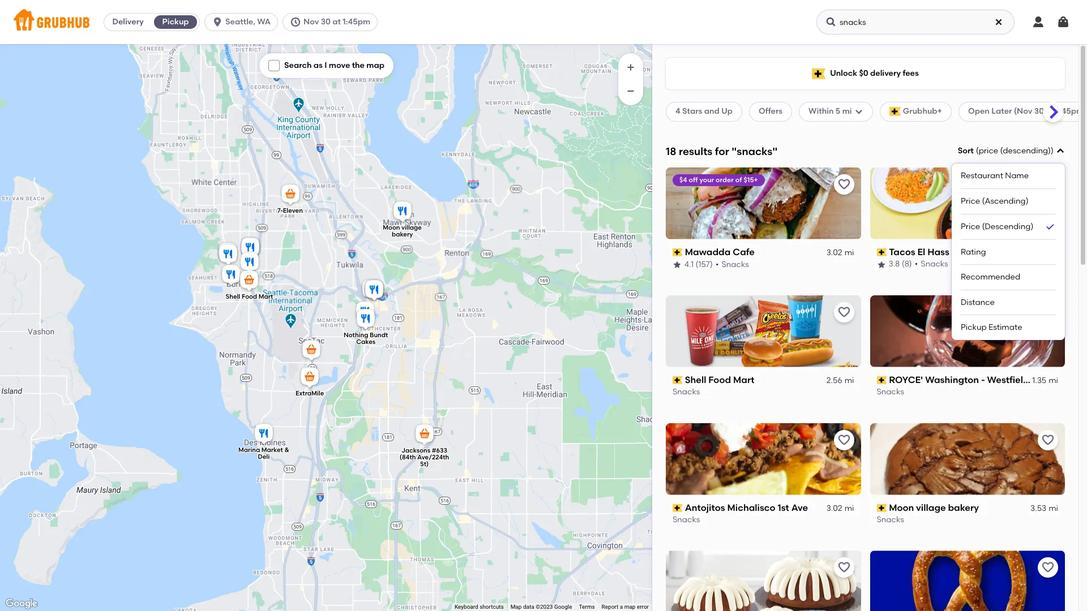 Task type: locate. For each thing, give the bounding box(es) containing it.
0 vertical spatial shell food mart
[[226, 293, 273, 300]]

plus icon image
[[625, 62, 637, 73]]

1 vertical spatial pickup
[[961, 323, 987, 333]]

2 star icon image from the left
[[877, 260, 886, 269]]

0 horizontal spatial •
[[716, 260, 719, 269]]

3.02
[[827, 248, 842, 258], [827, 504, 842, 514]]

data
[[523, 604, 534, 611]]

stars
[[682, 107, 702, 116]]

svg image right )
[[1056, 147, 1065, 156]]

3.02 for antojitos michalisco 1st ave
[[827, 504, 842, 514]]

1 vertical spatial grubhub plus flag logo image
[[889, 107, 901, 116]]

1 price from the top
[[961, 196, 980, 206]]

google image
[[3, 597, 40, 612]]

grubhub plus flag logo image
[[812, 68, 826, 79], [889, 107, 901, 116]]

1 horizontal spatial shell food mart
[[685, 375, 755, 385]]

bakery down moon village bakery image
[[392, 231, 413, 238]]

cakes
[[356, 339, 376, 346]]

"snacks"
[[732, 145, 778, 158]]

1 vertical spatial 3.02
[[827, 504, 842, 514]]

None field
[[952, 146, 1065, 340]]

mi right ave
[[845, 504, 854, 514]]

pickup right delivery button
[[162, 17, 189, 27]]

0 vertical spatial 3.02 mi
[[827, 248, 854, 258]]

1 vertical spatial bakery
[[948, 503, 979, 513]]

save this restaurant button for antojitos michalisco 1st ave logo at the bottom of the page
[[834, 430, 854, 451]]

1 horizontal spatial grubhub plus flag logo image
[[889, 107, 901, 116]]

within
[[809, 107, 834, 116]]

village inside map region
[[402, 224, 422, 231]]

shell food mart logo image
[[666, 295, 861, 367]]

2 3.02 from the top
[[827, 504, 842, 514]]

main navigation navigation
[[0, 0, 1087, 44]]

2.56
[[827, 376, 842, 386]]

30 right nov
[[321, 17, 331, 27]]

subscription pass image for royce' washington - westfield southcenter 
[[877, 377, 887, 385]]

mi right 1.35
[[1049, 376, 1058, 386]]

grubhub plus flag logo image left unlock
[[812, 68, 826, 79]]

• down mawadda cafe
[[716, 260, 719, 269]]

save this restaurant image
[[837, 306, 851, 319], [1041, 306, 1055, 319], [837, 434, 851, 447], [837, 561, 851, 575]]

18
[[666, 145, 676, 158]]

map right "the"
[[367, 61, 385, 70]]

1 horizontal spatial pickup
[[961, 323, 987, 333]]

1 3.02 mi from the top
[[827, 248, 854, 258]]

1 vertical spatial 3.02 mi
[[827, 504, 854, 514]]

nothing
[[344, 332, 368, 339]]

svg image right 5
[[854, 107, 863, 116]]

0 horizontal spatial mart
[[259, 293, 273, 300]]

0 vertical spatial price
[[961, 196, 980, 206]]

0 vertical spatial pickup
[[162, 17, 189, 27]]

&
[[285, 447, 289, 454]]

0 horizontal spatial • snacks
[[716, 260, 749, 269]]

2 price from the top
[[961, 222, 980, 231]]

food inside map region
[[242, 293, 257, 300]]

2 • snacks from the left
[[915, 260, 948, 269]]

subscription pass image inside tacos el hass link
[[877, 249, 887, 257]]

1 vertical spatial moon village bakery
[[889, 503, 979, 513]]

food
[[242, 293, 257, 300], [709, 375, 731, 385]]

snacks
[[722, 260, 749, 269], [921, 260, 948, 269], [673, 388, 700, 397], [877, 388, 904, 397], [673, 515, 700, 525], [877, 515, 904, 525]]

0 horizontal spatial bakery
[[392, 231, 413, 238]]

subscription pass image
[[877, 249, 887, 257], [673, 377, 683, 385], [877, 377, 887, 385], [673, 505, 683, 512], [877, 505, 887, 512]]

svg image
[[290, 16, 301, 28], [826, 16, 837, 28], [854, 107, 863, 116], [1056, 147, 1065, 156]]

list box
[[961, 164, 1056, 340]]

at left 1:45pm)
[[1046, 107, 1055, 116]]

0 vertical spatial 30
[[321, 17, 331, 27]]

• right (8)
[[915, 260, 918, 269]]

0 horizontal spatial at
[[333, 17, 341, 27]]

0 vertical spatial at
[[333, 17, 341, 27]]

jacksons #633 (84th ave/224th st)
[[400, 447, 449, 468]]

$4
[[680, 176, 687, 184]]

0 vertical spatial moon
[[383, 224, 400, 231]]

price
[[961, 196, 980, 206], [961, 222, 980, 231]]

for
[[715, 145, 729, 158]]

grubhub plus flag logo image for unlock $0 delivery fees
[[812, 68, 826, 79]]

ronnie's market image
[[220, 263, 242, 288]]

minus icon image
[[625, 86, 637, 97]]

at left 1:45pm
[[333, 17, 341, 27]]

bakery down moon village bakery logo
[[948, 503, 979, 513]]

mi for shell food mart
[[845, 376, 854, 386]]

price up the rating
[[961, 222, 980, 231]]

star icon image
[[673, 260, 682, 269], [877, 260, 886, 269]]

2 3.02 mi from the top
[[827, 504, 854, 514]]

0 horizontal spatial shell food mart
[[226, 293, 273, 300]]

1 horizontal spatial •
[[915, 260, 918, 269]]

moon
[[383, 224, 400, 231], [889, 503, 914, 513]]

0 vertical spatial food
[[242, 293, 257, 300]]

moon inside moon village bakery
[[383, 224, 400, 231]]

delivery
[[112, 17, 144, 27]]

mart down shell food mart logo
[[733, 375, 755, 385]]

later
[[992, 107, 1012, 116]]

1 vertical spatial shell
[[685, 375, 706, 385]]

(8)
[[902, 260, 912, 269]]

1:45pm)
[[1056, 107, 1087, 116]]

• snacks down hass
[[915, 260, 948, 269]]

1 horizontal spatial shell
[[685, 375, 706, 385]]

tacos el hass image
[[217, 243, 240, 268]]

1 horizontal spatial 30
[[1035, 107, 1044, 116]]

jamba image
[[360, 278, 383, 303]]

wa
[[257, 17, 271, 27]]

svg image
[[1032, 15, 1045, 29], [1057, 15, 1070, 29], [212, 16, 223, 28], [994, 18, 1004, 27]]

mi for royce' washington - westfield southcenter 
[[1049, 376, 1058, 386]]

estimate
[[989, 323, 1023, 333]]

0 vertical spatial grubhub plus flag logo image
[[812, 68, 826, 79]]

0 horizontal spatial star icon image
[[673, 260, 682, 269]]

off
[[689, 176, 698, 184]]

sort
[[958, 146, 974, 156]]

1 3.02 from the top
[[827, 248, 842, 258]]

price (descending) option
[[961, 214, 1056, 240]]

report a map error
[[602, 604, 649, 611]]

0 vertical spatial village
[[402, 224, 422, 231]]

1.35 mi
[[1032, 376, 1058, 386]]

0 vertical spatial mart
[[259, 293, 273, 300]]

map
[[367, 61, 385, 70], [624, 604, 636, 611]]

0 horizontal spatial map
[[367, 61, 385, 70]]

nov
[[304, 17, 319, 27]]

$4 off your order of $15+
[[680, 176, 758, 184]]

5
[[836, 107, 841, 116]]

1 star icon image from the left
[[673, 260, 682, 269]]

mi
[[842, 107, 852, 116], [845, 248, 854, 258], [845, 376, 854, 386], [1049, 376, 1058, 386], [845, 504, 854, 514], [1049, 504, 1058, 514]]

• snacks down cafe
[[716, 260, 749, 269]]

price for price (descending)
[[961, 222, 980, 231]]

snacks for antojitos
[[673, 515, 700, 525]]

0 horizontal spatial pickup
[[162, 17, 189, 27]]

star icon image for 3.8
[[877, 260, 886, 269]]

1 vertical spatial price
[[961, 222, 980, 231]]

map data ©2023 google
[[511, 604, 572, 611]]

shell
[[226, 293, 240, 300], [685, 375, 706, 385]]

1 • snacks from the left
[[716, 260, 749, 269]]

Search for food, convenience, alcohol... search field
[[817, 10, 1015, 35]]

mi for mawadda cafe
[[845, 248, 854, 258]]

price (ascending)
[[961, 196, 1029, 206]]

0 vertical spatial 3.02
[[827, 248, 842, 258]]

(descending)
[[982, 222, 1034, 231]]

1.35
[[1032, 376, 1047, 386]]

0 horizontal spatial village
[[402, 224, 422, 231]]

0 vertical spatial moon village bakery
[[383, 224, 422, 238]]

pickup
[[162, 17, 189, 27], [961, 323, 987, 333]]

snacks for moon
[[877, 515, 904, 525]]

star icon image left 4.1
[[673, 260, 682, 269]]

save this restaurant button for the nothing bundt cakes logo
[[834, 558, 854, 578]]

i
[[325, 61, 327, 70]]

pickup inside field
[[961, 323, 987, 333]]

1 vertical spatial shell food mart
[[685, 375, 755, 385]]

eleven
[[283, 207, 303, 215]]

0 horizontal spatial moon village bakery
[[383, 224, 422, 238]]

mi right the 2.56
[[845, 376, 854, 386]]

market
[[262, 447, 283, 454]]

auntie anne's image
[[363, 279, 386, 304]]

bakery
[[392, 231, 413, 238], [948, 503, 979, 513]]

0 horizontal spatial shell
[[226, 293, 240, 300]]

delivery button
[[104, 13, 152, 31]]

the
[[352, 61, 365, 70]]

village
[[402, 224, 422, 231], [916, 503, 946, 513]]

0 horizontal spatial 30
[[321, 17, 331, 27]]

rating
[[961, 247, 986, 257]]

grubhub+
[[903, 107, 942, 116]]

extramile image
[[298, 366, 321, 391]]

pickup down distance
[[961, 323, 987, 333]]

7-eleven
[[278, 207, 303, 215]]

price down restaurant
[[961, 196, 980, 206]]

3.8 (8)
[[889, 260, 912, 269]]

1 horizontal spatial • snacks
[[915, 260, 948, 269]]

1 vertical spatial food
[[709, 375, 731, 385]]

nothing bundt cakes
[[344, 332, 388, 346]]

30 right (nov
[[1035, 107, 1044, 116]]

0 horizontal spatial moon
[[383, 224, 400, 231]]

antojitos michalisco 1st ave logo image
[[666, 423, 861, 495]]

save this restaurant button for moon village bakery logo
[[1038, 430, 1058, 451]]

1 horizontal spatial star icon image
[[877, 260, 886, 269]]

1 horizontal spatial village
[[916, 503, 946, 513]]

royce'
[[889, 375, 923, 385]]

a
[[620, 604, 623, 611]]

mart
[[259, 293, 273, 300], [733, 375, 755, 385]]

0 horizontal spatial grubhub plus flag logo image
[[812, 68, 826, 79]]

map right a
[[624, 604, 636, 611]]

1 • from the left
[[716, 260, 719, 269]]

report a map error link
[[602, 604, 649, 611]]

2 • from the left
[[915, 260, 918, 269]]

(nov
[[1014, 107, 1033, 116]]

1 vertical spatial at
[[1046, 107, 1055, 116]]

7 eleven image
[[279, 183, 302, 208]]

0 vertical spatial shell
[[226, 293, 240, 300]]

westfield
[[987, 375, 1029, 385]]

antojitos
[[685, 503, 725, 513]]

save this restaurant image
[[837, 178, 851, 191], [1041, 178, 1055, 191], [1041, 434, 1055, 447], [1041, 561, 1055, 575]]

1 vertical spatial map
[[624, 604, 636, 611]]

1 vertical spatial village
[[916, 503, 946, 513]]

• snacks
[[716, 260, 749, 269], [915, 260, 948, 269]]

7-
[[278, 207, 283, 215]]

extramile
[[296, 390, 324, 398]]

star icon image left 3.8
[[877, 260, 886, 269]]

1 vertical spatial 30
[[1035, 107, 1044, 116]]

at inside button
[[333, 17, 341, 27]]

mi right the 3.53
[[1049, 504, 1058, 514]]

snacks for royce'
[[877, 388, 904, 397]]

price inside option
[[961, 222, 980, 231]]

save this restaurant image for "tacos el hass logo" at right top
[[1041, 178, 1055, 191]]

as
[[314, 61, 323, 70]]

0 vertical spatial bakery
[[392, 231, 413, 238]]

1 vertical spatial moon
[[889, 503, 914, 513]]

1 horizontal spatial moon
[[889, 503, 914, 513]]

terms link
[[579, 604, 595, 611]]

svg image inside field
[[1056, 147, 1065, 156]]

0 horizontal spatial food
[[242, 293, 257, 300]]

tacos el hass
[[889, 247, 950, 258]]

shell inside map region
[[226, 293, 240, 300]]

list box inside field
[[961, 164, 1056, 340]]

• snacks for 3.8 (8)
[[915, 260, 948, 269]]

price for price (ascending)
[[961, 196, 980, 206]]

1 horizontal spatial mart
[[733, 375, 755, 385]]

save this restaurant button for shell food mart logo
[[834, 302, 854, 323]]

save this restaurant image for royce' washington - westfield southcenter 
[[1041, 306, 1055, 319]]

save this restaurant button for 'auntie anne's logo'
[[1038, 558, 1058, 578]]

list box containing restaurant name
[[961, 164, 1056, 340]]

hass
[[928, 247, 950, 258]]

3.53 mi
[[1031, 504, 1058, 514]]

grubhub plus flag logo image left grubhub+
[[889, 107, 901, 116]]

shell food mart
[[226, 293, 273, 300], [685, 375, 755, 385]]

•
[[716, 260, 719, 269], [915, 260, 918, 269]]

save this restaurant image for antojitos michalisco 1st ave
[[837, 434, 851, 447]]

mi left the tacos
[[845, 248, 854, 258]]

mart down the pierro bakery icon
[[259, 293, 273, 300]]

(descending)
[[1000, 146, 1051, 156]]

svg image left nov
[[290, 16, 301, 28]]

results
[[679, 145, 713, 158]]

pickup inside the pickup "button"
[[162, 17, 189, 27]]

dairy queen image
[[216, 241, 239, 266]]



Task type: describe. For each thing, give the bounding box(es) containing it.
4 stars and up
[[676, 107, 733, 116]]

grubhub plus flag logo image for grubhub+
[[889, 107, 901, 116]]

sea tac marathon image
[[300, 339, 323, 364]]

subscription pass image
[[673, 249, 683, 257]]

open later (nov 30 at 1:45pm)
[[968, 107, 1087, 116]]

bundt
[[370, 332, 388, 339]]

up
[[722, 107, 733, 116]]

marina market & deli
[[238, 447, 289, 461]]

el
[[918, 247, 926, 258]]

and
[[704, 107, 720, 116]]

• snacks for 4.1 (157)
[[716, 260, 749, 269]]

pickup for pickup estimate
[[961, 323, 987, 333]]

name
[[1005, 171, 1029, 181]]

18 results for "snacks"
[[666, 145, 778, 158]]

seattle, wa
[[225, 17, 271, 27]]

none field containing sort
[[952, 146, 1065, 340]]

within 5 mi
[[809, 107, 852, 116]]

(
[[976, 146, 979, 156]]

4.1
[[685, 260, 694, 269]]

save this restaurant image for moon village bakery logo
[[1041, 434, 1055, 447]]

save this restaurant button for royce' washington - westfield southcenter mall logo
[[1038, 302, 1058, 323]]

0 vertical spatial map
[[367, 61, 385, 70]]

mi for antojitos michalisco 1st ave
[[845, 504, 854, 514]]

keyboard
[[455, 604, 478, 611]]

1:45pm
[[343, 17, 370, 27]]

1 horizontal spatial bakery
[[948, 503, 979, 513]]

2.56 mi
[[827, 376, 854, 386]]

mawadda cafe logo image
[[666, 168, 861, 239]]

of
[[735, 176, 742, 184]]

map region
[[0, 16, 668, 612]]

subscription pass image for moon village bakery
[[877, 505, 887, 512]]

3.02 for mawadda cafe
[[827, 248, 842, 258]]

moon village bakery inside map region
[[383, 224, 422, 238]]

open
[[968, 107, 990, 116]]

4.1 (157)
[[685, 260, 713, 269]]

save this restaurant image for shell food mart
[[837, 306, 851, 319]]

shell food mart inside map region
[[226, 293, 273, 300]]

• for (8)
[[915, 260, 918, 269]]

shell food mart image
[[238, 269, 261, 294]]

pickup for pickup
[[162, 17, 189, 27]]

report
[[602, 604, 619, 611]]

shortcuts
[[480, 604, 504, 611]]

1 horizontal spatial at
[[1046, 107, 1055, 116]]

unlock $0 delivery fees
[[830, 68, 919, 78]]

nothing bundt cakes logo image
[[666, 551, 861, 612]]

unlock
[[830, 68, 857, 78]]

tacos
[[889, 247, 916, 258]]

save this restaurant button for "tacos el hass logo" at right top
[[1038, 174, 1058, 195]]

happy lemon image
[[354, 300, 377, 325]]

mart inside map region
[[259, 293, 273, 300]]

bakery inside moon village bakery
[[392, 231, 413, 238]]

check icon image
[[1045, 221, 1056, 232]]

subscription pass image for tacos el hass
[[877, 249, 887, 257]]

order
[[716, 176, 734, 184]]

map
[[511, 604, 522, 611]]

mawadda cafe image
[[239, 236, 262, 261]]

1 horizontal spatial food
[[709, 375, 731, 385]]

mi for moon village bakery
[[1049, 504, 1058, 514]]

save this restaurant image for 'auntie anne's logo'
[[1041, 561, 1055, 575]]

move
[[329, 61, 350, 70]]

tacos el hass logo image
[[870, 168, 1065, 239]]

mawadda cafe
[[685, 247, 755, 258]]

30 inside button
[[321, 17, 331, 27]]

3.8
[[889, 260, 900, 269]]

ave/224th
[[417, 454, 449, 461]]

royce' washington - westfield southcenter mall logo image
[[870, 295, 1065, 367]]

seattle,
[[225, 17, 255, 27]]

jacksons
[[401, 447, 430, 455]]

star icon image for 4.1
[[673, 260, 682, 269]]

pickup estimate
[[961, 323, 1023, 333]]

1 horizontal spatial moon village bakery
[[889, 503, 979, 513]]

antojitos michalisco 1st ave image
[[239, 236, 262, 261]]

sort ( price (descending) )
[[958, 146, 1054, 156]]

keyboard shortcuts
[[455, 604, 504, 611]]

3.02 mi for mawadda cafe
[[827, 248, 854, 258]]

price (descending)
[[961, 222, 1034, 231]]

svg image up unlock
[[826, 16, 837, 28]]

restaurant
[[961, 171, 1003, 181]]

©2023
[[536, 604, 553, 611]]

svg image inside nov 30 at 1:45pm button
[[290, 16, 301, 28]]

marina market & deli image
[[253, 422, 275, 447]]

search
[[284, 61, 312, 70]]

(ascending)
[[982, 196, 1029, 206]]

nov 30 at 1:45pm button
[[283, 13, 382, 31]]

tacos el hass link
[[877, 246, 1058, 259]]

nothing bundt cakes image
[[355, 308, 377, 332]]

subscription pass image for antojitos michalisco 1st ave
[[673, 505, 683, 512]]

snacks for shell
[[673, 388, 700, 397]]

marina
[[238, 447, 260, 454]]

antojitos michalisco 1st ave
[[685, 503, 808, 513]]

pierro bakery image
[[238, 251, 261, 276]]

4
[[676, 107, 681, 116]]

recommended
[[961, 272, 1021, 282]]

moon village bakery image
[[391, 200, 414, 225]]

$15+
[[744, 176, 758, 184]]

1 horizontal spatial map
[[624, 604, 636, 611]]

auntie anne's logo image
[[870, 551, 1065, 612]]

(157)
[[696, 260, 713, 269]]

your
[[700, 176, 714, 184]]

3.53
[[1031, 504, 1047, 514]]

keyboard shortcuts button
[[455, 604, 504, 612]]

cafe
[[733, 247, 755, 258]]

pickup button
[[152, 13, 199, 31]]

$0
[[859, 68, 869, 78]]

jacksons #633 (84th ave/224th st) image
[[413, 423, 436, 448]]

3.02 mi for antojitos michalisco 1st ave
[[827, 504, 854, 514]]

deli
[[258, 453, 270, 461]]

svg image inside seattle, wa 'button'
[[212, 16, 223, 28]]

1st
[[778, 503, 789, 513]]

moon village bakery logo image
[[870, 423, 1065, 495]]

)
[[1051, 146, 1054, 156]]

• for (157)
[[716, 260, 719, 269]]

terms
[[579, 604, 595, 611]]

subscription pass image for shell food mart
[[673, 377, 683, 385]]

error
[[637, 604, 649, 611]]

1 vertical spatial mart
[[733, 375, 755, 385]]

mi right 5
[[842, 107, 852, 116]]

ave
[[792, 503, 808, 513]]

royce' washington - westfield southcenter mall image
[[363, 279, 386, 304]]



Task type: vqa. For each thing, say whether or not it's contained in the screenshot.
4.3 (38)
no



